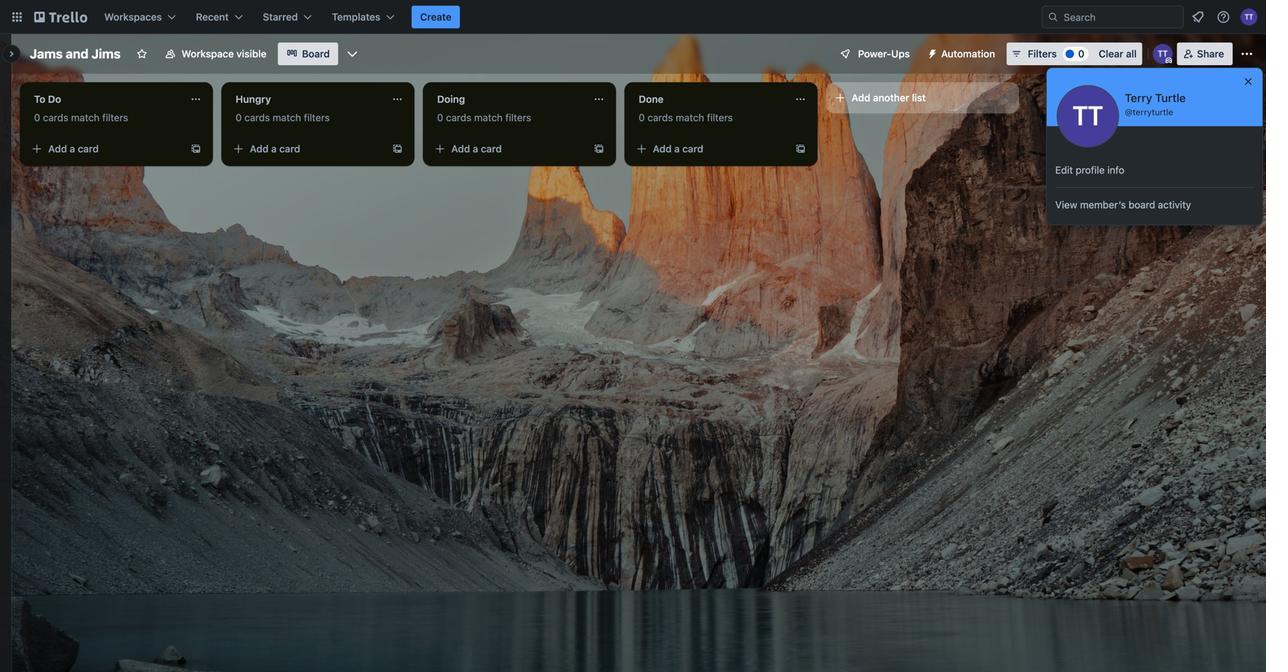 Task type: vqa. For each thing, say whether or not it's contained in the screenshot.
'Most'
no



Task type: locate. For each thing, give the bounding box(es) containing it.
match down done text box
[[676, 112, 704, 124]]

match down doing text field
[[474, 112, 503, 124]]

a for hungry
[[271, 143, 277, 155]]

power-
[[858, 48, 891, 60]]

1 card from the left
[[78, 143, 99, 155]]

to
[[34, 93, 45, 105]]

add a card button down done text box
[[630, 138, 789, 160]]

add for to do
[[48, 143, 67, 155]]

match for doing
[[474, 112, 503, 124]]

board
[[1129, 199, 1155, 211]]

4 cards from the left
[[648, 112, 673, 124]]

add a card down the done
[[653, 143, 703, 155]]

3 match from the left
[[474, 112, 503, 124]]

show menu image
[[1240, 47, 1254, 61]]

add a card button for hungry
[[227, 138, 386, 160]]

1 add a card from the left
[[48, 143, 99, 155]]

terry turtle (terryturtle) image right all
[[1153, 44, 1173, 64]]

add a card down doing
[[451, 143, 502, 155]]

@
[[1125, 107, 1133, 117]]

cards down doing
[[446, 112, 472, 124]]

add a card button down doing text field
[[429, 138, 588, 160]]

0 down doing
[[437, 112, 443, 124]]

a for to do
[[70, 143, 75, 155]]

all
[[1126, 48, 1137, 60]]

cards for done
[[648, 112, 673, 124]]

terry turtle (terryturtle) image right open information menu icon
[[1241, 9, 1258, 26]]

workspace
[[182, 48, 234, 60]]

automation
[[941, 48, 995, 60]]

filters for done
[[707, 112, 733, 124]]

2 add a card button from the left
[[227, 138, 386, 160]]

cards for doing
[[446, 112, 472, 124]]

2 filters from the left
[[304, 112, 330, 124]]

filters down hungry text box on the left top
[[304, 112, 330, 124]]

cards
[[43, 112, 68, 124], [244, 112, 270, 124], [446, 112, 472, 124], [648, 112, 673, 124]]

1 create from template… image from the left
[[392, 143, 403, 155]]

0 vertical spatial terry turtle (terryturtle) image
[[1241, 9, 1258, 26]]

2 card from the left
[[279, 143, 300, 155]]

card down hungry text box on the left top
[[279, 143, 300, 155]]

2 add a card from the left
[[250, 143, 300, 155]]

card for done
[[682, 143, 703, 155]]

a down done text box
[[674, 143, 680, 155]]

0 horizontal spatial create from template… image
[[392, 143, 403, 155]]

starred button
[[254, 6, 321, 28]]

0 horizontal spatial terry turtle (terryturtle) image
[[1057, 85, 1119, 148]]

board link
[[278, 43, 338, 65]]

filters for to do
[[102, 112, 128, 124]]

2 create from template… image from the left
[[795, 143, 806, 155]]

add a card button for done
[[630, 138, 789, 160]]

edit
[[1055, 164, 1073, 176]]

templates
[[332, 11, 380, 23]]

add a card button
[[26, 138, 185, 160], [227, 138, 386, 160], [429, 138, 588, 160], [630, 138, 789, 160]]

3 card from the left
[[481, 143, 502, 155]]

add down hungry
[[250, 143, 269, 155]]

0
[[1078, 48, 1085, 60], [34, 112, 40, 124], [236, 112, 242, 124], [437, 112, 443, 124], [639, 112, 645, 124]]

filters down doing text field
[[505, 112, 531, 124]]

match
[[71, 112, 100, 124], [273, 112, 301, 124], [474, 112, 503, 124], [676, 112, 704, 124]]

share
[[1197, 48, 1224, 60]]

0 cards match filters for done
[[639, 112, 733, 124]]

4 filters from the left
[[707, 112, 733, 124]]

power-ups button
[[830, 43, 919, 65]]

1 create from template… image from the left
[[190, 143, 202, 155]]

create from template… image
[[392, 143, 403, 155], [593, 143, 605, 155]]

turtle
[[1155, 91, 1186, 105]]

sm image
[[921, 43, 941, 62]]

star or unstar board image
[[136, 48, 148, 60]]

match down to do text field
[[71, 112, 100, 124]]

1 cards from the left
[[43, 112, 68, 124]]

member's
[[1080, 199, 1126, 211]]

terry turtle (terryturtle) image
[[1241, 9, 1258, 26], [1153, 44, 1173, 64], [1057, 85, 1119, 148]]

list
[[912, 92, 926, 104]]

Doing text field
[[429, 88, 585, 111]]

a for done
[[674, 143, 680, 155]]

3 0 cards match filters from the left
[[437, 112, 531, 124]]

4 match from the left
[[676, 112, 704, 124]]

filters
[[102, 112, 128, 124], [304, 112, 330, 124], [505, 112, 531, 124], [707, 112, 733, 124]]

2 a from the left
[[271, 143, 277, 155]]

a down hungry text box on the left top
[[271, 143, 277, 155]]

0 cards match filters
[[34, 112, 128, 124], [236, 112, 330, 124], [437, 112, 531, 124], [639, 112, 733, 124]]

card
[[78, 143, 99, 155], [279, 143, 300, 155], [481, 143, 502, 155], [682, 143, 703, 155]]

card for doing
[[481, 143, 502, 155]]

done
[[639, 93, 664, 105]]

create from template… image
[[190, 143, 202, 155], [795, 143, 806, 155]]

2 horizontal spatial terry turtle (terryturtle) image
[[1241, 9, 1258, 26]]

card down to do text field
[[78, 143, 99, 155]]

a down to do text field
[[70, 143, 75, 155]]

1 a from the left
[[70, 143, 75, 155]]

0 cards match filters down hungry text box on the left top
[[236, 112, 330, 124]]

0 cards match filters for to do
[[34, 112, 128, 124]]

2 vertical spatial terry turtle (terryturtle) image
[[1057, 85, 1119, 148]]

filters down done text box
[[707, 112, 733, 124]]

card for hungry
[[279, 143, 300, 155]]

3 a from the left
[[473, 143, 478, 155]]

1 0 cards match filters from the left
[[34, 112, 128, 124]]

card down doing text field
[[481, 143, 502, 155]]

4 a from the left
[[674, 143, 680, 155]]

add down the done
[[653, 143, 672, 155]]

do
[[48, 93, 61, 105]]

2 0 cards match filters from the left
[[236, 112, 330, 124]]

match for hungry
[[273, 112, 301, 124]]

add a card button down to do text field
[[26, 138, 185, 160]]

0 down to
[[34, 112, 40, 124]]

0 horizontal spatial create from template… image
[[190, 143, 202, 155]]

1 vertical spatial terry turtle (terryturtle) image
[[1153, 44, 1173, 64]]

card down done text box
[[682, 143, 703, 155]]

add down the do
[[48, 143, 67, 155]]

add a card down hungry
[[250, 143, 300, 155]]

profile
[[1076, 164, 1105, 176]]

1 horizontal spatial create from template… image
[[593, 143, 605, 155]]

0 for doing
[[437, 112, 443, 124]]

2 match from the left
[[273, 112, 301, 124]]

0 for to do
[[34, 112, 40, 124]]

terry turtle (terryturtle) image left @
[[1057, 85, 1119, 148]]

to do
[[34, 93, 61, 105]]

1 add a card button from the left
[[26, 138, 185, 160]]

a
[[70, 143, 75, 155], [271, 143, 277, 155], [473, 143, 478, 155], [674, 143, 680, 155]]

create from template… image for doing
[[593, 143, 605, 155]]

1 match from the left
[[71, 112, 100, 124]]

templates button
[[323, 6, 403, 28]]

0 cards match filters down doing text field
[[437, 112, 531, 124]]

0 cards match filters down to do text field
[[34, 112, 128, 124]]

4 card from the left
[[682, 143, 703, 155]]

2 create from template… image from the left
[[593, 143, 605, 155]]

card for to do
[[78, 143, 99, 155]]

add a card down the do
[[48, 143, 99, 155]]

match for to do
[[71, 112, 100, 124]]

add a card
[[48, 143, 99, 155], [250, 143, 300, 155], [451, 143, 502, 155], [653, 143, 703, 155]]

add
[[852, 92, 871, 104], [48, 143, 67, 155], [250, 143, 269, 155], [451, 143, 470, 155], [653, 143, 672, 155]]

add a card button down hungry text box on the left top
[[227, 138, 386, 160]]

switch to… image
[[10, 10, 24, 24]]

3 add a card from the left
[[451, 143, 502, 155]]

1 horizontal spatial terry turtle (terryturtle) image
[[1153, 44, 1173, 64]]

4 add a card button from the left
[[630, 138, 789, 160]]

customize views image
[[345, 47, 360, 61]]

cards down hungry
[[244, 112, 270, 124]]

cards down the do
[[43, 112, 68, 124]]

1 horizontal spatial create from template… image
[[795, 143, 806, 155]]

2 cards from the left
[[244, 112, 270, 124]]

0 for hungry
[[236, 112, 242, 124]]

clear all
[[1099, 48, 1137, 60]]

4 0 cards match filters from the left
[[639, 112, 733, 124]]

cards down the done
[[648, 112, 673, 124]]

view
[[1055, 199, 1078, 211]]

add a card button for to do
[[26, 138, 185, 160]]

filters
[[1028, 48, 1057, 60]]

1 filters from the left
[[102, 112, 128, 124]]

0 down the done
[[639, 112, 645, 124]]

a down doing text field
[[473, 143, 478, 155]]

0 cards match filters down done text box
[[639, 112, 733, 124]]

create button
[[412, 6, 460, 28]]

4 add a card from the left
[[653, 143, 703, 155]]

To Do text field
[[26, 88, 182, 111]]

match down hungry text box on the left top
[[273, 112, 301, 124]]

3 filters from the left
[[505, 112, 531, 124]]

clear
[[1099, 48, 1124, 60]]

doing
[[437, 93, 465, 105]]

create from template… image for done
[[795, 143, 806, 155]]

clear all button
[[1093, 43, 1143, 65]]

0 down hungry
[[236, 112, 242, 124]]

add down doing
[[451, 143, 470, 155]]

cards for hungry
[[244, 112, 270, 124]]

terryturtle
[[1133, 107, 1173, 117]]

info
[[1108, 164, 1125, 176]]

3 add a card button from the left
[[429, 138, 588, 160]]

add left "another"
[[852, 92, 871, 104]]

3 cards from the left
[[446, 112, 472, 124]]

filters down to do text field
[[102, 112, 128, 124]]



Task type: describe. For each thing, give the bounding box(es) containing it.
workspace visible
[[182, 48, 267, 60]]

search image
[[1048, 11, 1059, 23]]

add a card for hungry
[[250, 143, 300, 155]]

starred
[[263, 11, 298, 23]]

hungry
[[236, 93, 271, 105]]

add another list button
[[826, 82, 1019, 114]]

close image
[[1243, 76, 1254, 87]]

Search field
[[1059, 6, 1183, 28]]

activity
[[1158, 199, 1191, 211]]

add for doing
[[451, 143, 470, 155]]

filters for doing
[[505, 112, 531, 124]]

a for doing
[[473, 143, 478, 155]]

add for done
[[653, 143, 672, 155]]

create from template… image for to do
[[190, 143, 202, 155]]

edit profile info
[[1055, 164, 1125, 176]]

and
[[66, 46, 89, 61]]

power-ups
[[858, 48, 910, 60]]

0 left clear
[[1078, 48, 1085, 60]]

add another list
[[852, 92, 926, 104]]

terry turtle @ terryturtle
[[1125, 91, 1186, 117]]

primary element
[[0, 0, 1266, 34]]

share button
[[1177, 43, 1233, 65]]

create from template… image for hungry
[[392, 143, 403, 155]]

recent
[[196, 11, 229, 23]]

workspaces button
[[96, 6, 185, 28]]

this member is an admin of this board. image
[[1166, 57, 1172, 64]]

jams
[[30, 46, 63, 61]]

add a card for to do
[[48, 143, 99, 155]]

board
[[302, 48, 330, 60]]

0 notifications image
[[1190, 9, 1207, 26]]

add a card for done
[[653, 143, 703, 155]]

Board name text field
[[23, 43, 128, 65]]

add a card button for doing
[[429, 138, 588, 160]]

add for hungry
[[250, 143, 269, 155]]

add inside button
[[852, 92, 871, 104]]

0 cards match filters for hungry
[[236, 112, 330, 124]]

cards for to do
[[43, 112, 68, 124]]

workspace visible button
[[156, 43, 275, 65]]

0 cards match filters for doing
[[437, 112, 531, 124]]

jams and jims
[[30, 46, 121, 61]]

automation button
[[921, 43, 1004, 65]]

visible
[[236, 48, 267, 60]]

recent button
[[187, 6, 251, 28]]

add a card for doing
[[451, 143, 502, 155]]

workspaces
[[104, 11, 162, 23]]

create
[[420, 11, 452, 23]]

match for done
[[676, 112, 704, 124]]

jims
[[91, 46, 121, 61]]

ups
[[891, 48, 910, 60]]

Done text field
[[630, 88, 786, 111]]

Hungry text field
[[227, 88, 383, 111]]

another
[[873, 92, 909, 104]]

view member's board activity
[[1055, 199, 1191, 211]]

open information menu image
[[1217, 10, 1231, 24]]

0 for done
[[639, 112, 645, 124]]

back to home image
[[34, 6, 87, 28]]

terry
[[1125, 91, 1152, 105]]

filters for hungry
[[304, 112, 330, 124]]



